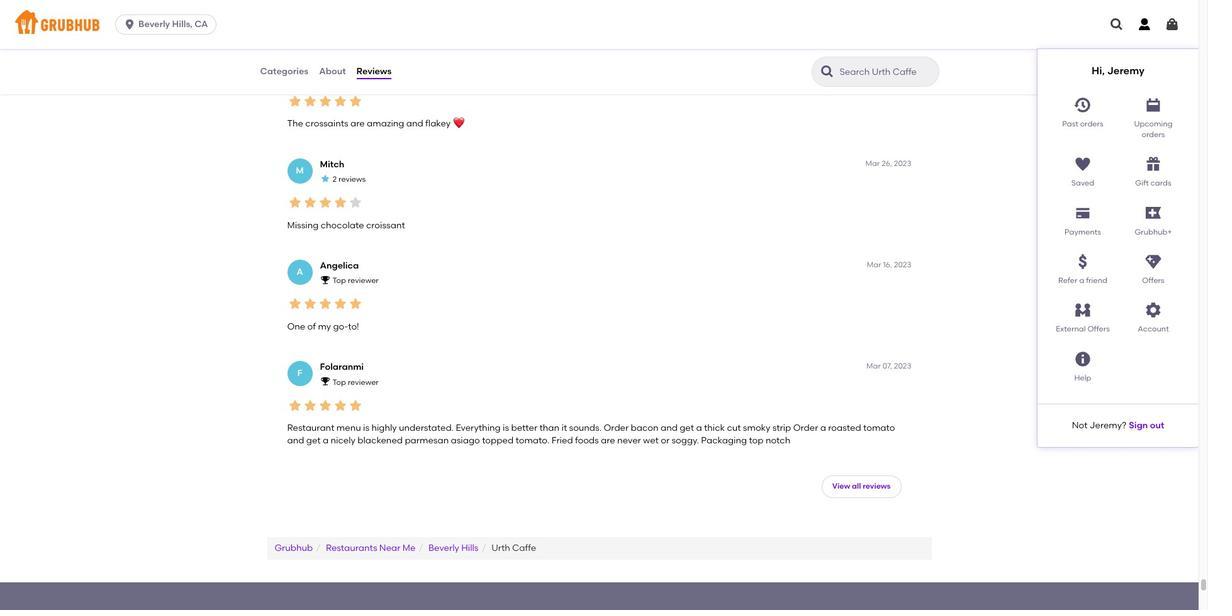 Task type: vqa. For each thing, say whether or not it's contained in the screenshot.
svg icon corresponding to Past orders
yes



Task type: locate. For each thing, give the bounding box(es) containing it.
1 vertical spatial jeremy
[[1090, 420, 1122, 431]]

0 vertical spatial orders
[[1080, 119, 1103, 128]]

and down "restaurant"
[[287, 436, 304, 446]]

chocolate
[[321, 220, 364, 231]]

svg image up refer a friend
[[1074, 253, 1092, 271]]

svg image inside "beverly hills, ca" button
[[123, 18, 136, 31]]

svg image inside 'upcoming orders' link
[[1145, 96, 1162, 114]]

1 vertical spatial orders
[[1142, 130, 1165, 139]]

help button
[[1048, 345, 1118, 384]]

0 vertical spatial jeremy
[[1107, 65, 1145, 77]]

2023 right 07,
[[894, 362, 911, 371]]

svg image left the beverly hills, ca
[[123, 18, 136, 31]]

0 vertical spatial are
[[351, 119, 365, 129]]

get down "restaurant"
[[306, 436, 321, 446]]

mitch
[[320, 159, 344, 170]]

near
[[379, 543, 400, 553]]

offers inside button
[[1088, 325, 1110, 334]]

svg image for saved
[[1074, 156, 1092, 173]]

past orders link
[[1048, 91, 1118, 141]]

the
[[287, 119, 303, 129]]

friend
[[1086, 276, 1107, 285]]

svg image for payments
[[1074, 204, 1092, 222]]

mar left 07,
[[867, 362, 881, 371]]

1 horizontal spatial is
[[503, 423, 509, 434]]

trophy icon image down angelica
[[320, 275, 330, 285]]

1 2023 from the top
[[894, 58, 911, 66]]

top reviewer down folaranmi
[[333, 378, 379, 387]]

orders down "upcoming"
[[1142, 130, 1165, 139]]

notch
[[766, 436, 790, 446]]

hi, jeremy
[[1092, 65, 1145, 77]]

1 horizontal spatial beverly
[[429, 543, 459, 553]]

0 horizontal spatial is
[[363, 423, 369, 434]]

2 top from the top
[[333, 277, 346, 285]]

beverly left hills
[[429, 543, 459, 553]]

caffe
[[512, 543, 536, 553]]

order up never at the right bottom of page
[[604, 423, 629, 434]]

reviews
[[357, 66, 392, 77]]

2023 for the crossaints are amazing and flakey ❤️
[[894, 58, 911, 66]]

saved
[[1072, 179, 1094, 188]]

is up 'topped' on the left
[[503, 423, 509, 434]]

0 horizontal spatial reviews
[[339, 175, 366, 184]]

0 vertical spatial beverly
[[139, 19, 170, 30]]

3 2023 from the top
[[894, 260, 911, 269]]

0 vertical spatial reviewer
[[348, 74, 379, 82]]

are left never at the right bottom of page
[[601, 436, 615, 446]]

about button
[[319, 49, 346, 94]]

2 vertical spatial top
[[333, 378, 346, 387]]

orders for upcoming orders
[[1142, 130, 1165, 139]]

trophy icon image down folaranmi
[[320, 377, 330, 387]]

not
[[1072, 420, 1088, 431]]

svg image inside offers link
[[1145, 253, 1162, 271]]

2
[[333, 175, 337, 184]]

top reviewer down angelica
[[333, 277, 379, 285]]

2 trophy icon image from the top
[[320, 275, 330, 285]]

4 2023 from the top
[[894, 362, 911, 371]]

1 trophy icon image from the top
[[320, 72, 330, 82]]

1 top reviewer from the top
[[333, 74, 379, 82]]

0 vertical spatial and
[[406, 119, 423, 129]]

categories button
[[260, 49, 309, 94]]

svg image up "saved"
[[1074, 156, 1092, 173]]

orders
[[1080, 119, 1103, 128], [1142, 130, 1165, 139]]

0 vertical spatial offers
[[1142, 276, 1165, 285]]

1 vertical spatial are
[[601, 436, 615, 446]]

top for folaranmi
[[333, 378, 346, 387]]

upcoming
[[1134, 119, 1173, 128]]

2023 right 16,
[[894, 260, 911, 269]]

get up soggy.
[[680, 423, 694, 434]]

1 vertical spatial top reviewer
[[333, 277, 379, 285]]

of
[[307, 321, 316, 332]]

folaranmi
[[320, 362, 364, 373]]

packaging
[[701, 436, 747, 446]]

svg image
[[1109, 17, 1124, 32], [1137, 17, 1152, 32], [1165, 17, 1180, 32], [1145, 156, 1162, 173], [1145, 253, 1162, 271], [1145, 302, 1162, 319], [1074, 350, 1092, 368]]

0 horizontal spatial order
[[604, 423, 629, 434]]

svg image inside saved link
[[1074, 156, 1092, 173]]

beverly hills, ca
[[139, 19, 208, 30]]

all
[[852, 482, 861, 491]]

past
[[1062, 119, 1078, 128]]

0 vertical spatial top
[[333, 74, 346, 82]]

saved link
[[1048, 151, 1118, 189]]

top
[[333, 74, 346, 82], [333, 277, 346, 285], [333, 378, 346, 387]]

0 vertical spatial reviews
[[339, 175, 366, 184]]

croissant
[[366, 220, 405, 231]]

beverly left "hills,"
[[139, 19, 170, 30]]

1 horizontal spatial are
[[601, 436, 615, 446]]

svg image inside refer a friend button
[[1074, 253, 1092, 271]]

mar for missing chocolate croissant
[[866, 159, 880, 168]]

orders inside past orders link
[[1080, 119, 1103, 128]]

3 top reviewer from the top
[[333, 378, 379, 387]]

2 vertical spatial and
[[287, 436, 304, 446]]

than
[[540, 423, 559, 434]]

mar left 16,
[[867, 260, 881, 269]]

external offers
[[1056, 325, 1110, 334]]

1 vertical spatial and
[[661, 423, 678, 434]]

svg image for beverly hills, ca
[[123, 18, 136, 31]]

0 horizontal spatial orders
[[1080, 119, 1103, 128]]

f
[[297, 368, 302, 379]]

a right the "refer"
[[1079, 276, 1084, 285]]

0 vertical spatial trophy icon image
[[320, 72, 330, 82]]

trophy icon image for camellia
[[320, 72, 330, 82]]

better
[[511, 423, 537, 434]]

svg image up payments
[[1074, 204, 1092, 222]]

blackened
[[358, 436, 403, 446]]

external offers button
[[1048, 297, 1118, 335]]

never
[[617, 436, 641, 446]]

go-
[[333, 321, 348, 332]]

1 horizontal spatial get
[[680, 423, 694, 434]]

1 horizontal spatial order
[[793, 423, 818, 434]]

1 top from the top
[[333, 74, 346, 82]]

grubhub
[[275, 543, 313, 553]]

beverly for beverly hills, ca
[[139, 19, 170, 30]]

svg image inside payments link
[[1074, 204, 1092, 222]]

3 reviewer from the top
[[348, 378, 379, 387]]

svg image inside help button
[[1074, 350, 1092, 368]]

urth
[[492, 543, 510, 553]]

1 vertical spatial trophy icon image
[[320, 275, 330, 285]]

reviews right 2 at top left
[[339, 175, 366, 184]]

trophy icon image
[[320, 72, 330, 82], [320, 275, 330, 285], [320, 377, 330, 387]]

2023 right 26, on the top of the page
[[894, 159, 911, 168]]

star icon image
[[287, 94, 302, 109], [302, 94, 317, 109], [317, 94, 333, 109], [333, 94, 348, 109], [348, 94, 363, 109], [320, 174, 330, 184], [287, 195, 302, 210], [302, 195, 317, 210], [317, 195, 333, 210], [333, 195, 348, 210], [348, 195, 363, 210], [287, 297, 302, 312], [302, 297, 317, 312], [317, 297, 333, 312], [333, 297, 348, 312], [348, 297, 363, 312], [287, 398, 302, 413], [302, 398, 317, 413], [317, 398, 333, 413], [333, 398, 348, 413], [348, 398, 363, 413]]

thick
[[704, 423, 725, 434]]

0 vertical spatial top reviewer
[[333, 74, 379, 82]]

reviews right all
[[863, 482, 891, 491]]

restaurants near me link
[[326, 543, 416, 553]]

top reviewer for folaranmi
[[333, 378, 379, 387]]

2 vertical spatial top reviewer
[[333, 378, 379, 387]]

grubhub+
[[1135, 228, 1172, 236]]

is right menu
[[363, 423, 369, 434]]

3 top from the top
[[333, 378, 346, 387]]

reviewer down camellia
[[348, 74, 379, 82]]

3 trophy icon image from the top
[[320, 377, 330, 387]]

1 vertical spatial get
[[306, 436, 321, 446]]

angelica
[[320, 260, 359, 271]]

reviewer for angelica
[[348, 277, 379, 285]]

offers
[[1142, 276, 1165, 285], [1088, 325, 1110, 334]]

0 vertical spatial get
[[680, 423, 694, 434]]

mar left 26, on the top of the page
[[866, 159, 880, 168]]

one
[[287, 321, 305, 332]]

a left thick
[[696, 423, 702, 434]]

2 reviewer from the top
[[348, 277, 379, 285]]

0 horizontal spatial get
[[306, 436, 321, 446]]

reviewer for folaranmi
[[348, 378, 379, 387]]

are left amazing
[[351, 119, 365, 129]]

1 reviewer from the top
[[348, 74, 379, 82]]

orders inside 'upcoming orders'
[[1142, 130, 1165, 139]]

reviews button
[[356, 49, 392, 94]]

beverly
[[139, 19, 170, 30], [429, 543, 459, 553]]

top reviewer for camellia
[[333, 74, 379, 82]]

svg image up past orders
[[1074, 96, 1092, 114]]

1 horizontal spatial orders
[[1142, 130, 1165, 139]]

2 2023 from the top
[[894, 159, 911, 168]]

trophy icon image for folaranmi
[[320, 377, 330, 387]]

orders right past
[[1080, 119, 1103, 128]]

jeremy right hi,
[[1107, 65, 1145, 77]]

reviewer
[[348, 74, 379, 82], [348, 277, 379, 285], [348, 378, 379, 387]]

Search Urth Caffe search field
[[838, 66, 935, 78]]

0 horizontal spatial are
[[351, 119, 365, 129]]

view all reviews link
[[822, 475, 901, 498]]

1 is from the left
[[363, 423, 369, 434]]

camellia
[[320, 58, 359, 68]]

2 order from the left
[[793, 423, 818, 434]]

2 vertical spatial trophy icon image
[[320, 377, 330, 387]]

svg image inside past orders link
[[1074, 96, 1092, 114]]

beverly inside button
[[139, 19, 170, 30]]

1 order from the left
[[604, 423, 629, 434]]

tomato.
[[516, 436, 550, 446]]

to!
[[348, 321, 359, 332]]

order right the strip
[[793, 423, 818, 434]]

0 horizontal spatial offers
[[1088, 325, 1110, 334]]

offers down partnership icon
[[1088, 325, 1110, 334]]

reviews
[[339, 175, 366, 184], [863, 482, 891, 491]]

27,
[[883, 58, 892, 66]]

reviewer down folaranmi
[[348, 378, 379, 387]]

trophy icon image down camellia
[[320, 72, 330, 82]]

upcoming orders
[[1134, 119, 1173, 139]]

1 vertical spatial top
[[333, 277, 346, 285]]

and up or
[[661, 423, 678, 434]]

offers link
[[1118, 248, 1189, 287]]

1 vertical spatial offers
[[1088, 325, 1110, 334]]

jeremy right not
[[1090, 420, 1122, 431]]

0 horizontal spatial beverly
[[139, 19, 170, 30]]

svg image up "upcoming"
[[1145, 96, 1162, 114]]

svg image for refer a friend
[[1074, 253, 1092, 271]]

2023 right 27,
[[894, 58, 911, 66]]

a
[[1079, 276, 1084, 285], [696, 423, 702, 434], [820, 423, 826, 434], [323, 436, 329, 446]]

1 vertical spatial beverly
[[429, 543, 459, 553]]

gift cards
[[1135, 179, 1171, 188]]

mar left 27,
[[867, 58, 881, 66]]

orders for past orders
[[1080, 119, 1103, 128]]

and left flakey
[[406, 119, 423, 129]]

jeremy
[[1107, 65, 1145, 77], [1090, 420, 1122, 431]]

1 horizontal spatial reviews
[[863, 482, 891, 491]]

top reviewer down camellia
[[333, 74, 379, 82]]

wet
[[643, 436, 659, 446]]

top down folaranmi
[[333, 378, 346, 387]]

external
[[1056, 325, 1086, 334]]

mar 07, 2023
[[867, 362, 911, 371]]

top reviewer for angelica
[[333, 277, 379, 285]]

2 top reviewer from the top
[[333, 277, 379, 285]]

svg image
[[123, 18, 136, 31], [1074, 96, 1092, 114], [1145, 96, 1162, 114], [1074, 156, 1092, 173], [1074, 204, 1092, 222], [1074, 253, 1092, 271]]

2 vertical spatial reviewer
[[348, 378, 379, 387]]

reviewer down angelica
[[348, 277, 379, 285]]

cards
[[1151, 179, 1171, 188]]

grubhub plus flag logo image
[[1146, 207, 1161, 219]]

flakey
[[425, 119, 451, 129]]

top for angelica
[[333, 277, 346, 285]]

1 vertical spatial reviewer
[[348, 277, 379, 285]]

top down angelica
[[333, 277, 346, 285]]

offers up account link
[[1142, 276, 1165, 285]]

top down camellia
[[333, 74, 346, 82]]

help
[[1074, 374, 1091, 382]]



Task type: describe. For each thing, give the bounding box(es) containing it.
topped
[[482, 436, 514, 446]]

2023 for one of my go-to!
[[894, 260, 911, 269]]

past orders
[[1062, 119, 1103, 128]]

mar 16, 2023
[[867, 260, 911, 269]]

restaurants
[[326, 543, 377, 553]]

2023 for missing chocolate croissant
[[894, 159, 911, 168]]

hi,
[[1092, 65, 1105, 77]]

smoky
[[743, 423, 770, 434]]

about
[[319, 66, 346, 77]]

svg image inside gift cards link
[[1145, 156, 1162, 173]]

mar 27, 2023
[[867, 58, 911, 66]]

grubhub link
[[275, 543, 313, 553]]

gift
[[1135, 179, 1149, 188]]

categories
[[260, 66, 308, 77]]

m
[[296, 165, 304, 176]]

a
[[297, 267, 303, 277]]

restaurant menu is highly understated. everything is better than it sounds. order bacon and get a thick cut smoky strip  order a roasted tomato and get a nicely blackened parmesan asiago topped tomato. fried foods are never wet or soggy. packaging top notch
[[287, 423, 895, 446]]

beverly for beverly hills
[[429, 543, 459, 553]]

hills
[[461, 543, 479, 553]]

everything
[[456, 423, 501, 434]]

urth caffe link
[[492, 543, 536, 553]]

?
[[1122, 420, 1127, 431]]

refer a friend
[[1058, 276, 1107, 285]]

not jeremy ? sign out
[[1072, 420, 1164, 431]]

a left roasted
[[820, 423, 826, 434]]

are inside restaurant menu is highly understated. everything is better than it sounds. order bacon and get a thick cut smoky strip  order a roasted tomato and get a nicely blackened parmesan asiago topped tomato. fried foods are never wet or soggy. packaging top notch
[[601, 436, 615, 446]]

highly
[[372, 423, 397, 434]]

1 horizontal spatial and
[[406, 119, 423, 129]]

a inside button
[[1079, 276, 1084, 285]]

roasted
[[828, 423, 861, 434]]

soggy.
[[672, 436, 699, 446]]

me
[[403, 543, 416, 553]]

❤️
[[453, 119, 464, 129]]

jeremy for hi,
[[1107, 65, 1145, 77]]

sign
[[1129, 420, 1148, 431]]

gift cards link
[[1118, 151, 1189, 189]]

reviewer for camellia
[[348, 74, 379, 82]]

0 horizontal spatial and
[[287, 436, 304, 446]]

svg image for upcoming orders
[[1145, 96, 1162, 114]]

crossaints
[[305, 119, 348, 129]]

grubhub+ button
[[1118, 199, 1189, 238]]

parmesan
[[405, 436, 449, 446]]

missing
[[287, 220, 319, 231]]

hills,
[[172, 19, 192, 30]]

1 vertical spatial reviews
[[863, 482, 891, 491]]

07,
[[883, 362, 892, 371]]

partnership icon image
[[1074, 302, 1092, 319]]

one of my go-to!
[[287, 321, 359, 332]]

menu
[[337, 423, 361, 434]]

account link
[[1118, 297, 1189, 335]]

mar for one of my go-to!
[[867, 260, 881, 269]]

svg image inside account link
[[1145, 302, 1162, 319]]

jeremy for not
[[1090, 420, 1122, 431]]

mar for restaurant menu is highly understated. everything is better than it sounds. order bacon and get a thick cut smoky strip  order a roasted tomato and get a nicely blackened parmesan asiago topped tomato. fried foods are never wet or soggy. packaging top notch
[[867, 362, 881, 371]]

2 is from the left
[[503, 423, 509, 434]]

asiago
[[451, 436, 480, 446]]

mar for the crossaints are amazing and flakey ❤️
[[867, 58, 881, 66]]

beverly hills link
[[429, 543, 479, 553]]

out
[[1150, 420, 1164, 431]]

mar 26, 2023
[[866, 159, 911, 168]]

svg image for past orders
[[1074, 96, 1092, 114]]

the crossaints are amazing and flakey ❤️
[[287, 119, 464, 129]]

strip
[[773, 423, 791, 434]]

2 reviews
[[333, 175, 366, 184]]

search icon image
[[820, 64, 835, 79]]

understated.
[[399, 423, 454, 434]]

nicely
[[331, 436, 355, 446]]

restaurant
[[287, 423, 334, 434]]

refer a friend button
[[1048, 248, 1118, 287]]

refer
[[1058, 276, 1078, 285]]

view
[[832, 482, 850, 491]]

a left nicely
[[323, 436, 329, 446]]

1 horizontal spatial offers
[[1142, 276, 1165, 285]]

or
[[661, 436, 670, 446]]

my
[[318, 321, 331, 332]]

2023 for restaurant menu is highly understated. everything is better than it sounds. order bacon and get a thick cut smoky strip  order a roasted tomato and get a nicely blackened parmesan asiago topped tomato. fried foods are never wet or soggy. packaging top notch
[[894, 362, 911, 371]]

sign out button
[[1129, 415, 1164, 437]]

it
[[562, 423, 567, 434]]

urth caffe
[[492, 543, 536, 553]]

upcoming orders link
[[1118, 91, 1189, 141]]

16,
[[883, 260, 892, 269]]

bacon
[[631, 423, 659, 434]]

beverly hills, ca button
[[115, 14, 221, 35]]

fried
[[552, 436, 573, 446]]

top for camellia
[[333, 74, 346, 82]]

main navigation navigation
[[0, 0, 1199, 448]]

26,
[[882, 159, 892, 168]]

payments
[[1065, 228, 1101, 236]]

account
[[1138, 325, 1169, 334]]

amazing
[[367, 119, 404, 129]]

trophy icon image for angelica
[[320, 275, 330, 285]]

cut
[[727, 423, 741, 434]]

restaurants near me
[[326, 543, 416, 553]]

foods
[[575, 436, 599, 446]]

2 horizontal spatial and
[[661, 423, 678, 434]]

beverly hills
[[429, 543, 479, 553]]



